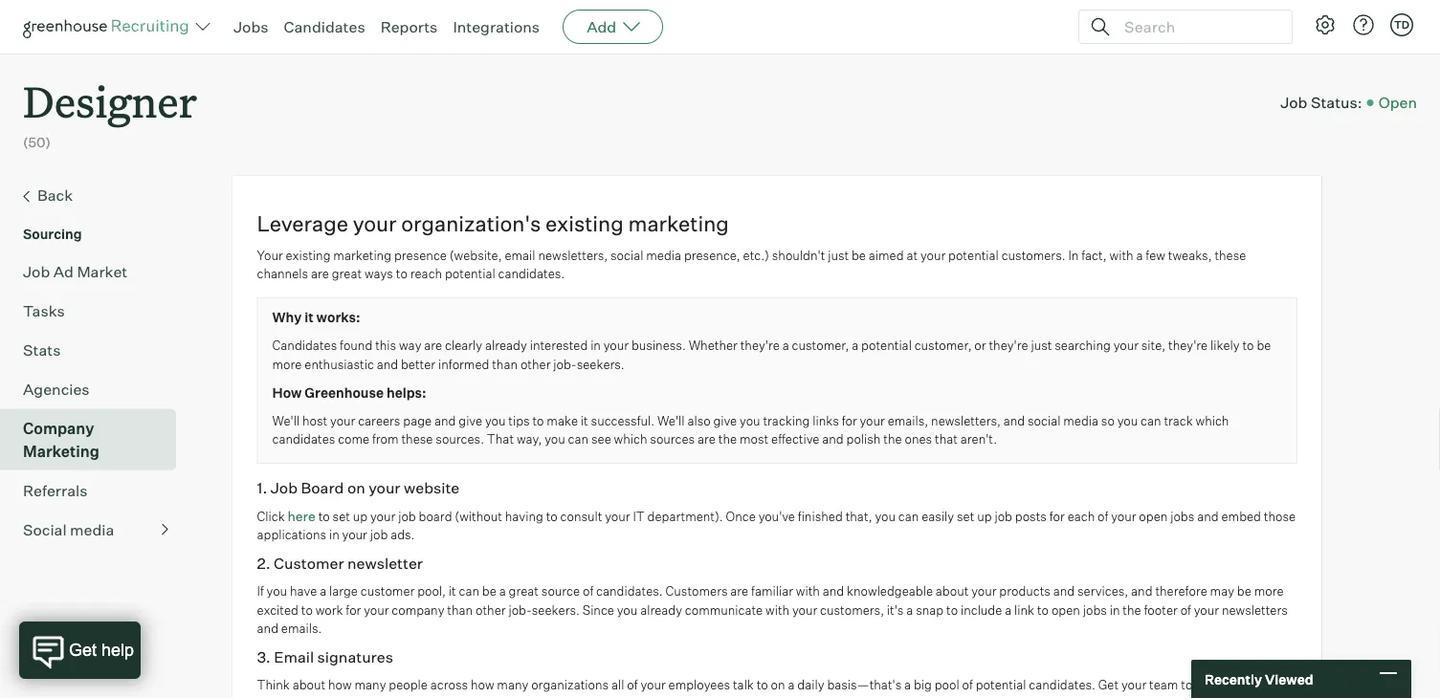 Task type: describe. For each thing, give the bounding box(es) containing it.
finished
[[798, 509, 843, 524]]

and inside to set up your job board (without having to consult your it department). once you've finished that, you can easily set up job posts for each of your open jobs and embed those applications in your job ads.
[[1197, 509, 1219, 524]]

to left viewed
[[1252, 678, 1264, 693]]

posts
[[1015, 509, 1047, 524]]

your up 2. customer newsletter
[[342, 528, 367, 543]]

job for job status:
[[1281, 93, 1308, 112]]

1 horizontal spatial existing
[[546, 210, 624, 237]]

way
[[399, 338, 422, 353]]

work
[[316, 603, 343, 618]]

you down make
[[545, 432, 565, 447]]

you inside to set up your job board (without having to consult your it department). once you've finished that, you can easily set up job posts for each of your open jobs and embed those applications in your job ads.
[[875, 509, 896, 524]]

few
[[1146, 248, 1166, 263]]

to right 'snap'
[[947, 603, 958, 618]]

of up since
[[583, 584, 594, 599]]

agencies link
[[23, 378, 168, 401]]

great inside your existing marketing presence (website, email newsletters, social media presence, etc.) shouldn't just be aimed at your potential customers. in fact, with a few tweaks, these channels are great ways to reach potential candidates.
[[332, 266, 362, 282]]

designer
[[23, 73, 197, 129]]

great inside if you have a large customer pool, it can be a great source of candidates. customers are familiar with and knowledgeable about your products and services, and therefore may be more excited to work for your company than other job-seekers. since you already communicate with your customers, it's a snap to include a link to open jobs in the footer of your newsletters and emails.
[[509, 584, 539, 599]]

basis—that's
[[827, 678, 902, 693]]

your left the business.
[[604, 338, 629, 353]]

status:
[[1311, 93, 1363, 112]]

stats link
[[23, 338, 168, 361]]

0 horizontal spatial on
[[347, 478, 365, 497]]

about inside think about how many people across how many organizations all of your employees talk to on a daily basis—that's a big pool of potential candidates. get your team to add a link to open jobs in their email signature and you're likely to see a surge in applications from people who are already familiar with your company. win-win.
[[293, 678, 326, 693]]

channels
[[257, 266, 308, 282]]

2 they're from the left
[[989, 338, 1028, 353]]

potential left customers.
[[949, 248, 999, 263]]

your left website
[[369, 478, 401, 497]]

3.
[[257, 648, 271, 667]]

designer (50)
[[23, 73, 197, 151]]

clearly
[[445, 338, 482, 353]]

the inside if you have a large customer pool, it can be a great source of candidates. customers are familiar with and knowledgeable about your products and services, and therefore may be more excited to work for your company than other job-seekers. since you already communicate with your customers, it's a snap to include a link to open jobs in the footer of your newsletters and emails.
[[1123, 603, 1141, 618]]

newsletters, inside your existing marketing presence (website, email newsletters, social media presence, etc.) shouldn't just be aimed at your potential customers. in fact, with a few tweaks, these channels are great ways to reach potential candidates.
[[538, 248, 608, 263]]

leverage
[[257, 210, 348, 237]]

of right all
[[627, 678, 638, 693]]

customer
[[274, 554, 344, 573]]

than inside the candidates found this way are clearly already interested in your business. whether they're a customer, a potential customer, or they're just searching your site, they're likely to be more enthusiastic and better informed than other job-seekers.
[[492, 357, 518, 372]]

more inside the candidates found this way are clearly already interested in your business. whether they're a customer, a potential customer, or they're just searching your site, they're likely to be more enthusiastic and better informed than other job-seekers.
[[272, 357, 302, 372]]

your down big
[[910, 696, 936, 699]]

your right all
[[641, 678, 666, 693]]

add
[[587, 17, 617, 36]]

jobs inside think about how many people across how many organizations all of your employees talk to on a daily basis—that's a big pool of potential candidates. get your team to add a link to open jobs in their email signature and you're likely to see a surge in applications from people who are already familiar with your company. win-win.
[[257, 696, 281, 699]]

having
[[505, 509, 543, 524]]

0 vertical spatial marketing
[[628, 210, 729, 237]]

recently
[[1205, 671, 1262, 688]]

you're
[[440, 696, 475, 699]]

to right here link
[[318, 509, 330, 524]]

successful.
[[591, 413, 655, 428]]

daily
[[798, 678, 825, 693]]

applications inside to set up your job board (without having to consult your it department). once you've finished that, you can easily set up job posts for each of your open jobs and embed those applications in your job ads.
[[257, 528, 326, 543]]

found
[[340, 338, 373, 353]]

you up most at the bottom of page
[[740, 413, 760, 428]]

social media
[[23, 520, 114, 539]]

customers
[[666, 584, 728, 599]]

social media link
[[23, 518, 168, 541]]

interested
[[530, 338, 588, 353]]

2 customer, from the left
[[915, 338, 972, 353]]

just inside the candidates found this way are clearly already interested in your business. whether they're a customer, a potential customer, or they're just searching your site, they're likely to be more enthusiastic and better informed than other job-seekers.
[[1031, 338, 1052, 353]]

job ad market
[[23, 262, 127, 281]]

big
[[914, 678, 932, 693]]

existing inside your existing marketing presence (website, email newsletters, social media presence, etc.) shouldn't just be aimed at your potential customers. in fact, with a few tweaks, these channels are great ways to reach potential candidates.
[[286, 248, 331, 263]]

in inside to set up your job board (without having to consult your it department). once you've finished that, you can easily set up job posts for each of your open jobs and embed those applications in your job ads.
[[329, 528, 340, 543]]

a up polish
[[852, 338, 859, 353]]

your up the include in the bottom of the page
[[972, 584, 997, 599]]

1 horizontal spatial the
[[884, 432, 902, 447]]

you right if at the bottom of page
[[267, 584, 287, 599]]

team
[[1150, 678, 1179, 693]]

organization's
[[401, 210, 541, 237]]

likely inside the candidates found this way are clearly already interested in your business. whether they're a customer, a potential customer, or they're just searching your site, they're likely to be more enthusiastic and better informed than other job-seekers.
[[1211, 338, 1240, 353]]

these inside your existing marketing presence (website, email newsletters, social media presence, etc.) shouldn't just be aimed at your potential customers. in fact, with a few tweaks, these channels are great ways to reach potential candidates.
[[1215, 248, 1246, 263]]

you right since
[[617, 603, 638, 618]]

see inside think about how many people across how many organizations all of your employees talk to on a daily basis—that's a big pool of potential candidates. get your team to add a link to open jobs in their email signature and you're likely to see a surge in applications from people who are already familiar with your company. win-win.
[[524, 696, 544, 699]]

customers.
[[1002, 248, 1066, 263]]

with inside think about how many people across how many organizations all of your employees talk to on a daily basis—that's a big pool of potential candidates. get your team to add a link to open jobs in their email signature and you're likely to see a surge in applications from people who are already familiar with your company. win-win.
[[884, 696, 908, 699]]

and up sources. at the left bottom of the page
[[434, 413, 456, 428]]

tasks link
[[23, 299, 168, 322]]

email inside think about how many people across how many organizations all of your employees talk to on a daily basis—that's a big pool of potential candidates. get your team to add a link to open jobs in their email signature and you're likely to see a surge in applications from people who are already familiar with your company. win-win.
[[326, 696, 356, 699]]

shouldn't
[[772, 248, 825, 263]]

referrals
[[23, 481, 87, 500]]

recently viewed
[[1205, 671, 1314, 688]]

communicate
[[685, 603, 763, 618]]

1 we'll from the left
[[272, 413, 300, 428]]

your down may
[[1194, 603, 1219, 618]]

a right whether
[[783, 338, 789, 353]]

1 they're from the left
[[740, 338, 780, 353]]

reach
[[410, 266, 442, 282]]

you up that
[[485, 413, 506, 428]]

marketing inside your existing marketing presence (website, email newsletters, social media presence, etc.) shouldn't just be aimed at your potential customers. in fact, with a few tweaks, these channels are great ways to reach potential candidates.
[[333, 248, 391, 263]]

integrations
[[453, 17, 540, 36]]

presence,
[[684, 248, 740, 263]]

2 set from the left
[[957, 509, 975, 524]]

think
[[257, 678, 290, 693]]

2 vertical spatial media
[[70, 520, 114, 539]]

newsletters, inside we'll host your careers page and give you tips to make it successful. we'll also give you tracking links for your emails, newsletters, and social media so you can track which candidates come from these sources. that way, you can see which sources are the most effective and polish the ones that aren't.
[[931, 413, 1001, 428]]

1 how from the left
[[328, 678, 352, 693]]

newsletters
[[1222, 603, 1288, 618]]

0 horizontal spatial the
[[719, 432, 737, 447]]

sourcing
[[23, 226, 82, 242]]

1 customer, from the left
[[792, 338, 849, 353]]

for inside to set up your job board (without having to consult your it department). once you've finished that, you can easily set up job posts for each of your open jobs and embed those applications in your job ads.
[[1050, 509, 1065, 524]]

therefore
[[1156, 584, 1208, 599]]

open inside if you have a large customer pool, it can be a great source of candidates. customers are familiar with and knowledgeable about your products and services, and therefore may be more excited to work for your company than other job-seekers. since you already communicate with your customers, it's a snap to include a link to open jobs in the footer of your newsletters and emails.
[[1052, 603, 1080, 618]]

you right so
[[1118, 413, 1138, 428]]

ones
[[905, 432, 932, 447]]

your up ways
[[353, 210, 397, 237]]

page
[[403, 413, 432, 428]]

a left source
[[499, 584, 506, 599]]

and inside think about how many people across how many organizations all of your employees talk to on a daily basis—that's a big pool of potential candidates. get your team to add a link to open jobs in their email signature and you're likely to see a surge in applications from people who are already familiar with your company. win-win.
[[416, 696, 437, 699]]

a right the add
[[1220, 678, 1227, 693]]

email inside your existing marketing presence (website, email newsletters, social media presence, etc.) shouldn't just be aimed at your potential customers. in fact, with a few tweaks, these channels are great ways to reach potential candidates.
[[505, 248, 536, 263]]

once
[[726, 509, 756, 524]]

business.
[[632, 338, 686, 353]]

to left surge
[[510, 696, 521, 699]]

each
[[1068, 509, 1095, 524]]

to right "having"
[[546, 509, 558, 524]]

1 vertical spatial which
[[614, 432, 647, 447]]

1 set from the left
[[333, 509, 350, 524]]

a right it's
[[907, 603, 913, 618]]

customer
[[361, 584, 415, 599]]

add button
[[563, 10, 663, 44]]

are inside we'll host your careers page and give you tips to make it successful. we'll also give you tracking links for your emails, newsletters, and social media so you can track which candidates come from these sources. that way, you can see which sources are the most effective and polish the ones that aren't.
[[698, 432, 716, 447]]

aimed
[[869, 248, 904, 263]]

1 horizontal spatial people
[[706, 696, 744, 699]]

company marketing
[[23, 419, 99, 461]]

than inside if you have a large customer pool, it can be a great source of candidates. customers are familiar with and knowledgeable about your products and services, and therefore may be more excited to work for your company than other job-seekers. since you already communicate with your customers, it's a snap to include a link to open jobs in the footer of your newsletters and emails.
[[447, 603, 473, 618]]

it inside we'll host your careers page and give you tips to make it successful. we'll also give you tracking links for your emails, newsletters, and social media so you can track which candidates come from these sources. that way, you can see which sources are the most effective and polish the ones that aren't.
[[581, 413, 588, 428]]

0 horizontal spatial people
[[389, 678, 428, 693]]

0 vertical spatial which
[[1196, 413, 1229, 428]]

organizations
[[531, 678, 609, 693]]

that,
[[846, 509, 872, 524]]

2 horizontal spatial job
[[995, 509, 1013, 524]]

your up come
[[330, 413, 355, 428]]

and down excited
[[257, 621, 279, 637]]

be inside the candidates found this way are clearly already interested in your business. whether they're a customer, a potential customer, or they're just searching your site, they're likely to be more enthusiastic and better informed than other job-seekers.
[[1257, 338, 1271, 353]]

in
[[1068, 248, 1079, 263]]

a inside your existing marketing presence (website, email newsletters, social media presence, etc.) shouldn't just be aimed at your potential customers. in fact, with a few tweaks, these channels are great ways to reach potential candidates.
[[1136, 248, 1143, 263]]

a left surge
[[547, 696, 553, 699]]

2 up from the left
[[977, 509, 992, 524]]

in down think
[[284, 696, 294, 699]]

ads.
[[391, 528, 415, 543]]

3. email signatures
[[257, 648, 393, 667]]

and left so
[[1004, 413, 1025, 428]]

potential inside think about how many people across how many organizations all of your employees talk to on a daily basis—that's a big pool of potential candidates. get your team to add a link to open jobs in their email signature and you're likely to see a surge in applications from people who are already familiar with your company. win-win.
[[976, 678, 1026, 693]]

across
[[430, 678, 468, 693]]

with down to set up your job board (without having to consult your it department). once you've finished that, you can easily set up job posts for each of your open jobs and embed those applications in your job ads.
[[796, 584, 820, 599]]

also
[[688, 413, 711, 428]]

company marketing link
[[23, 417, 168, 463]]

company
[[23, 419, 94, 438]]

searching
[[1055, 338, 1111, 353]]

source
[[542, 584, 580, 599]]

to inside we'll host your careers page and give you tips to make it successful. we'll also give you tracking links for your emails, newsletters, and social media so you can track which candidates come from these sources. that way, you can see which sources are the most effective and polish the ones that aren't.
[[533, 413, 544, 428]]

come
[[338, 432, 370, 447]]

td button
[[1387, 10, 1417, 40]]

1 up from the left
[[353, 509, 368, 524]]

your down customer
[[364, 603, 389, 618]]

whether
[[689, 338, 738, 353]]

we'll host your careers page and give you tips to make it successful. we'll also give you tracking links for your emails, newsletters, and social media so you can track which candidates come from these sources. that way, you can see which sources are the most effective and polish the ones that aren't.
[[272, 413, 1229, 447]]

potential down (website,
[[445, 266, 495, 282]]

your left it
[[605, 509, 630, 524]]

careers
[[358, 413, 400, 428]]

can inside if you have a large customer pool, it can be a great source of candidates. customers are familiar with and knowledgeable about your products and services, and therefore may be more excited to work for your company than other job-seekers. since you already communicate with your customers, it's a snap to include a link to open jobs in the footer of your newsletters and emails.
[[459, 584, 480, 599]]

works:
[[316, 309, 361, 326]]

a left daily
[[788, 678, 795, 693]]

board
[[419, 509, 452, 524]]

candidates for candidates
[[284, 17, 365, 36]]

(website,
[[450, 248, 502, 263]]

Search text field
[[1120, 13, 1275, 41]]

think about how many people across how many organizations all of your employees talk to on a daily basis—that's a big pool of potential candidates. get your team to add a link to open jobs in their email signature and you're likely to see a surge in applications from people who are already familiar with your company. win-win.
[[257, 678, 1295, 699]]

customers,
[[820, 603, 884, 618]]

and up customers,
[[823, 584, 844, 599]]

or
[[975, 338, 986, 353]]

emails,
[[888, 413, 929, 428]]

agencies
[[23, 380, 90, 399]]

that
[[487, 432, 514, 447]]

on inside think about how many people across how many organizations all of your employees talk to on a daily basis—that's a big pool of potential candidates. get your team to add a link to open jobs in their email signature and you're likely to see a surge in applications from people who are already familiar with your company. win-win.
[[771, 678, 785, 693]]

your right "each" on the bottom
[[1111, 509, 1137, 524]]

a right have at left bottom
[[320, 584, 327, 599]]

your right get
[[1122, 678, 1147, 693]]

already inside if you have a large customer pool, it can be a great source of candidates. customers are familiar with and knowledgeable about your products and services, and therefore may be more excited to work for your company than other job-seekers. since you already communicate with your customers, it's a snap to include a link to open jobs in the footer of your newsletters and emails.
[[640, 603, 682, 618]]

a down 'products'
[[1005, 603, 1012, 618]]

this
[[375, 338, 396, 353]]

of down therefore
[[1181, 603, 1191, 618]]

td
[[1394, 18, 1410, 31]]

familiar inside if you have a large customer pool, it can be a great source of candidates. customers are familiar with and knowledgeable about your products and services, and therefore may be more excited to work for your company than other job-seekers. since you already communicate with your customers, it's a snap to include a link to open jobs in the footer of your newsletters and emails.
[[751, 584, 793, 599]]

open inside think about how many people across how many organizations all of your employees talk to on a daily basis—that's a big pool of potential candidates. get your team to add a link to open jobs in their email signature and you're likely to see a surge in applications from people who are already familiar with your company. win-win.
[[1267, 678, 1295, 693]]

2 vertical spatial job
[[271, 478, 298, 497]]

in right surge
[[591, 696, 601, 699]]

polish
[[847, 432, 881, 447]]

open
[[1379, 93, 1417, 112]]

a left big
[[904, 678, 911, 693]]

(50)
[[23, 134, 51, 151]]

are inside your existing marketing presence (website, email newsletters, social media presence, etc.) shouldn't just be aimed at your potential customers. in fact, with a few tweaks, these channels are great ways to reach potential candidates.
[[311, 266, 329, 282]]

add
[[1196, 678, 1217, 693]]

media inside your existing marketing presence (website, email newsletters, social media presence, etc.) shouldn't just be aimed at your potential customers. in fact, with a few tweaks, these channels are great ways to reach potential candidates.
[[646, 248, 681, 263]]

it inside if you have a large customer pool, it can be a great source of candidates. customers are familiar with and knowledgeable about your products and services, and therefore may be more excited to work for your company than other job-seekers. since you already communicate with your customers, it's a snap to include a link to open jobs in the footer of your newsletters and emails.
[[449, 584, 456, 599]]

in inside if you have a large customer pool, it can be a great source of candidates. customers are familiar with and knowledgeable about your products and services, and therefore may be more excited to work for your company than other job-seekers. since you already communicate with your customers, it's a snap to include a link to open jobs in the footer of your newsletters and emails.
[[1110, 603, 1120, 618]]

greenhouse recruiting image
[[23, 15, 195, 38]]

are inside think about how many people across how many organizations all of your employees talk to on a daily basis—that's a big pool of potential candidates. get your team to add a link to open jobs in their email signature and you're likely to see a surge in applications from people who are already familiar with your company. win-win.
[[773, 696, 792, 699]]



Task type: vqa. For each thing, say whether or not it's contained in the screenshot.
are
yes



Task type: locate. For each thing, give the bounding box(es) containing it.
already
[[485, 338, 527, 353], [640, 603, 682, 618], [794, 696, 836, 699]]

to
[[396, 266, 408, 282], [1243, 338, 1254, 353], [533, 413, 544, 428], [318, 509, 330, 524], [546, 509, 558, 524], [301, 603, 313, 618], [947, 603, 958, 618], [1037, 603, 1049, 618], [757, 678, 768, 693], [1181, 678, 1193, 693], [1252, 678, 1264, 693], [510, 696, 521, 699]]

with inside your existing marketing presence (website, email newsletters, social media presence, etc.) shouldn't just be aimed at your potential customers. in fact, with a few tweaks, these channels are great ways to reach potential candidates.
[[1110, 248, 1134, 263]]

marketing
[[23, 442, 99, 461]]

configure image
[[1314, 13, 1337, 36]]

job- inside the candidates found this way are clearly already interested in your business. whether they're a customer, a potential customer, or they're just searching your site, they're likely to be more enthusiastic and better informed than other job-seekers.
[[553, 357, 577, 372]]

your left customers,
[[792, 603, 818, 618]]

2 vertical spatial it
[[449, 584, 456, 599]]

it right why
[[305, 309, 314, 326]]

market
[[77, 262, 127, 281]]

likely
[[1211, 338, 1240, 353], [478, 696, 507, 699]]

signatures
[[317, 648, 393, 667]]

give right also
[[713, 413, 737, 428]]

1 vertical spatial other
[[476, 603, 506, 618]]

0 horizontal spatial likely
[[478, 696, 507, 699]]

1 horizontal spatial social
[[1028, 413, 1061, 428]]

0 horizontal spatial candidates.
[[498, 266, 565, 282]]

0 vertical spatial applications
[[257, 528, 326, 543]]

in down services,
[[1110, 603, 1120, 618]]

the down emails, at the bottom of page
[[884, 432, 902, 447]]

for inside we'll host your careers page and give you tips to make it successful. we'll also give you tracking links for your emails, newsletters, and social media so you can track which candidates come from these sources. that way, you can see which sources are the most effective and polish the ones that aren't.
[[842, 413, 857, 428]]

0 horizontal spatial these
[[401, 432, 433, 447]]

pool,
[[417, 584, 446, 599]]

1.
[[257, 478, 267, 497]]

candidates. inside if you have a large customer pool, it can be a great source of candidates. customers are familiar with and knowledgeable about your products and services, and therefore may be more excited to work for your company than other job-seekers. since you already communicate with your customers, it's a snap to include a link to open jobs in the footer of your newsletters and emails.
[[596, 584, 663, 599]]

can inside to set up your job board (without having to consult your it department). once you've finished that, you can easily set up job posts for each of your open jobs and embed those applications in your job ads.
[[899, 509, 919, 524]]

for up polish
[[842, 413, 857, 428]]

jobs down services,
[[1083, 603, 1107, 618]]

they're right site,
[[1169, 338, 1208, 353]]

already right clearly
[[485, 338, 527, 353]]

2 horizontal spatial the
[[1123, 603, 1141, 618]]

and down links
[[822, 432, 844, 447]]

a left "few"
[[1136, 248, 1143, 263]]

signature
[[359, 696, 413, 699]]

social inside we'll host your careers page and give you tips to make it successful. we'll also give you tracking links for your emails, newsletters, and social media so you can track which candidates come from these sources. that way, you can see which sources are the most effective and polish the ones that aren't.
[[1028, 413, 1061, 428]]

social left so
[[1028, 413, 1061, 428]]

to up who in the right bottom of the page
[[757, 678, 768, 693]]

just inside your existing marketing presence (website, email newsletters, social media presence, etc.) shouldn't just be aimed at your potential customers. in fact, with a few tweaks, these channels are great ways to reach potential candidates.
[[828, 248, 849, 263]]

great left ways
[[332, 266, 362, 282]]

email right 'their' at the left of the page
[[326, 696, 356, 699]]

0 horizontal spatial great
[[332, 266, 362, 282]]

1 vertical spatial job
[[23, 262, 50, 281]]

from inside think about how many people across how many organizations all of your employees talk to on a daily basis—that's a big pool of potential candidates. get your team to add a link to open jobs in their email signature and you're likely to see a surge in applications from people who are already familiar with your company. win-win.
[[676, 696, 703, 699]]

more inside if you have a large customer pool, it can be a great source of candidates. customers are familiar with and knowledgeable about your products and services, and therefore may be more excited to work for your company than other job-seekers. since you already communicate with your customers, it's a snap to include a link to open jobs in the footer of your newsletters and emails.
[[1254, 584, 1284, 599]]

tasks
[[23, 301, 65, 320]]

to set up your job board (without having to consult your it department). once you've finished that, you can easily set up job posts for each of your open jobs and embed those applications in your job ads.
[[257, 509, 1296, 543]]

social
[[611, 248, 644, 263], [1028, 413, 1061, 428]]

job right 1.
[[271, 478, 298, 497]]

and up footer
[[1131, 584, 1153, 599]]

their
[[297, 696, 323, 699]]

0 horizontal spatial jobs
[[257, 696, 281, 699]]

0 horizontal spatial see
[[524, 696, 544, 699]]

seekers. inside if you have a large customer pool, it can be a great source of candidates. customers are familiar with and knowledgeable about your products and services, and therefore may be more excited to work for your company than other job-seekers. since you already communicate with your customers, it's a snap to include a link to open jobs in the footer of your newsletters and emails.
[[532, 603, 580, 618]]

1 vertical spatial people
[[706, 696, 744, 699]]

your up ads.
[[370, 509, 396, 524]]

0 horizontal spatial just
[[828, 248, 849, 263]]

with down basis—that's
[[884, 696, 908, 699]]

1 vertical spatial media
[[1064, 413, 1099, 428]]

other inside if you have a large customer pool, it can be a great source of candidates. customers are familiar with and knowledgeable about your products and services, and therefore may be more excited to work for your company than other job-seekers. since you already communicate with your customers, it's a snap to include a link to open jobs in the footer of your newsletters and emails.
[[476, 603, 506, 618]]

already inside the candidates found this way are clearly already interested in your business. whether they're a customer, a potential customer, or they're just searching your site, they're likely to be more enthusiastic and better informed than other job-seekers.
[[485, 338, 527, 353]]

and down across
[[416, 696, 437, 699]]

0 horizontal spatial set
[[333, 509, 350, 524]]

jobs
[[234, 17, 268, 36]]

1 horizontal spatial we'll
[[657, 413, 685, 428]]

they're
[[740, 338, 780, 353], [989, 338, 1028, 353], [1169, 338, 1208, 353]]

of inside to set up your job board (without having to consult your it department). once you've finished that, you can easily set up job posts for each of your open jobs and embed those applications in your job ads.
[[1098, 509, 1109, 524]]

0 vertical spatial candidates.
[[498, 266, 565, 282]]

to right site,
[[1243, 338, 1254, 353]]

1 vertical spatial likely
[[478, 696, 507, 699]]

candidates. inside your existing marketing presence (website, email newsletters, social media presence, etc.) shouldn't just be aimed at your potential customers. in fact, with a few tweaks, these channels are great ways to reach potential candidates.
[[498, 266, 565, 282]]

candidates
[[272, 432, 335, 447]]

candidates.
[[498, 266, 565, 282], [596, 584, 663, 599], [1029, 678, 1096, 693]]

see
[[591, 432, 611, 447], [524, 696, 544, 699]]

many
[[355, 678, 386, 693], [497, 678, 529, 693]]

to right ways
[[396, 266, 408, 282]]

with right communicate
[[766, 603, 790, 618]]

applications inside think about how many people across how many organizations all of your employees talk to on a daily basis—that's a big pool of potential candidates. get your team to add a link to open jobs in their email signature and you're likely to see a surge in applications from people who are already familiar with your company. win-win.
[[604, 696, 674, 699]]

link
[[1015, 603, 1035, 618], [1230, 678, 1250, 693]]

media left so
[[1064, 413, 1099, 428]]

job left status:
[[1281, 93, 1308, 112]]

0 horizontal spatial marketing
[[333, 248, 391, 263]]

etc.)
[[743, 248, 769, 263]]

1 vertical spatial applications
[[604, 696, 674, 699]]

0 horizontal spatial job
[[370, 528, 388, 543]]

of up company. at bottom
[[962, 678, 973, 693]]

likely right site,
[[1211, 338, 1240, 353]]

to down have at left bottom
[[301, 603, 313, 618]]

for left "each" on the bottom
[[1050, 509, 1065, 524]]

existing
[[546, 210, 624, 237], [286, 248, 331, 263]]

1 vertical spatial more
[[1254, 584, 1284, 599]]

are down also
[[698, 432, 716, 447]]

be inside your existing marketing presence (website, email newsletters, social media presence, etc.) shouldn't just be aimed at your potential customers. in fact, with a few tweaks, these channels are great ways to reach potential candidates.
[[852, 248, 866, 263]]

1 horizontal spatial applications
[[604, 696, 674, 699]]

candidates. inside think about how many people across how many organizations all of your employees talk to on a daily basis—that's a big pool of potential candidates. get your team to add a link to open jobs in their email signature and you're likely to see a surge in applications from people who are already familiar with your company. win-win.
[[1029, 678, 1096, 693]]

are inside if you have a large customer pool, it can be a great source of candidates. customers are familiar with and knowledgeable about your products and services, and therefore may be more excited to work for your company than other job-seekers. since you already communicate with your customers, it's a snap to include a link to open jobs in the footer of your newsletters and emails.
[[731, 584, 749, 599]]

0 horizontal spatial from
[[372, 432, 399, 447]]

1 vertical spatial already
[[640, 603, 682, 618]]

1 horizontal spatial up
[[977, 509, 992, 524]]

company.
[[938, 696, 994, 699]]

up left posts
[[977, 509, 992, 524]]

these
[[1215, 248, 1246, 263], [401, 432, 433, 447]]

are inside the candidates found this way are clearly already interested in your business. whether they're a customer, a potential customer, or they're just searching your site, they're likely to be more enthusiastic and better informed than other job-seekers.
[[424, 338, 442, 353]]

1 vertical spatial it
[[581, 413, 588, 428]]

1 horizontal spatial jobs
[[1083, 603, 1107, 618]]

3 they're from the left
[[1169, 338, 1208, 353]]

2.
[[257, 554, 270, 573]]

set down 1. job board on your website
[[333, 509, 350, 524]]

site,
[[1142, 338, 1166, 353]]

people up signature
[[389, 678, 428, 693]]

candidates found this way are clearly already interested in your business. whether they're a customer, a potential customer, or they're just searching your site, they're likely to be more enthusiastic and better informed than other job-seekers.
[[272, 338, 1271, 372]]

a
[[1136, 248, 1143, 263], [783, 338, 789, 353], [852, 338, 859, 353], [320, 584, 327, 599], [499, 584, 506, 599], [907, 603, 913, 618], [1005, 603, 1012, 618], [788, 678, 795, 693], [904, 678, 911, 693], [1220, 678, 1227, 693], [547, 696, 553, 699]]

0 vertical spatial it
[[305, 309, 314, 326]]

in
[[591, 338, 601, 353], [329, 528, 340, 543], [1110, 603, 1120, 618], [284, 696, 294, 699], [591, 696, 601, 699]]

2 horizontal spatial they're
[[1169, 338, 1208, 353]]

2 vertical spatial jobs
[[257, 696, 281, 699]]

0 horizontal spatial give
[[459, 413, 482, 428]]

to left the add
[[1181, 678, 1193, 693]]

tracking
[[763, 413, 810, 428]]

1 vertical spatial just
[[1031, 338, 1052, 353]]

0 horizontal spatial many
[[355, 678, 386, 693]]

1 vertical spatial see
[[524, 696, 544, 699]]

it
[[305, 309, 314, 326], [581, 413, 588, 428], [449, 584, 456, 599]]

just right shouldn't
[[828, 248, 849, 263]]

2 vertical spatial for
[[346, 603, 361, 618]]

designer link
[[23, 54, 197, 133]]

of
[[1098, 509, 1109, 524], [583, 584, 594, 599], [1181, 603, 1191, 618], [627, 678, 638, 693], [962, 678, 973, 693]]

and down this
[[377, 357, 398, 372]]

0 horizontal spatial customer,
[[792, 338, 849, 353]]

can left track
[[1141, 413, 1161, 428]]

department).
[[648, 509, 723, 524]]

for inside if you have a large customer pool, it can be a great source of candidates. customers are familiar with and knowledgeable about your products and services, and therefore may be more excited to work for your company than other job-seekers. since you already communicate with your customers, it's a snap to include a link to open jobs in the footer of your newsletters and emails.
[[346, 603, 361, 618]]

knowledgeable
[[847, 584, 933, 599]]

many up signature
[[355, 678, 386, 693]]

why
[[272, 309, 302, 326]]

win.
[[1024, 696, 1048, 699]]

familiar up communicate
[[751, 584, 793, 599]]

than
[[492, 357, 518, 372], [447, 603, 473, 618]]

likely inside think about how many people across how many organizations all of your employees talk to on a daily basis—that's a big pool of potential candidates. get your team to add a link to open jobs in their email signature and you're likely to see a surge in applications from people who are already familiar with your company. win-win.
[[478, 696, 507, 699]]

greenhouse
[[305, 384, 384, 401]]

2 give from the left
[[713, 413, 737, 428]]

1 vertical spatial candidates
[[272, 338, 337, 353]]

about inside if you have a large customer pool, it can be a great source of candidates. customers are familiar with and knowledgeable about your products and services, and therefore may be more excited to work for your company than other job-seekers. since you already communicate with your customers, it's a snap to include a link to open jobs in the footer of your newsletters and emails.
[[936, 584, 969, 599]]

set right easily
[[957, 509, 975, 524]]

about up 'snap'
[[936, 584, 969, 599]]

jobs inside to set up your job board (without having to consult your it department). once you've finished that, you can easily set up job posts for each of your open jobs and embed those applications in your job ads.
[[1171, 509, 1195, 524]]

1 vertical spatial marketing
[[333, 248, 391, 263]]

familiar inside think about how many people across how many organizations all of your employees talk to on a daily basis—that's a big pool of potential candidates. get your team to add a link to open jobs in their email signature and you're likely to see a surge in applications from people who are already familiar with your company. win-win.
[[839, 696, 881, 699]]

other right the company on the left
[[476, 603, 506, 618]]

1 horizontal spatial marketing
[[628, 210, 729, 237]]

0 vertical spatial likely
[[1211, 338, 1240, 353]]

open inside to set up your job board (without having to consult your it department). once you've finished that, you can easily set up job posts for each of your open jobs and embed those applications in your job ads.
[[1139, 509, 1168, 524]]

helps:
[[387, 384, 426, 401]]

these right tweaks,
[[1215, 248, 1246, 263]]

1 horizontal spatial it
[[449, 584, 456, 599]]

the left footer
[[1123, 603, 1141, 618]]

marketing up presence, at the top of page
[[628, 210, 729, 237]]

1 horizontal spatial customer,
[[915, 338, 972, 353]]

website
[[404, 478, 460, 497]]

give
[[459, 413, 482, 428], [713, 413, 737, 428]]

these down page
[[401, 432, 433, 447]]

click
[[257, 509, 285, 524]]

0 horizontal spatial email
[[326, 696, 356, 699]]

more up how
[[272, 357, 302, 372]]

1 horizontal spatial give
[[713, 413, 737, 428]]

potential inside the candidates found this way are clearly already interested in your business. whether they're a customer, a potential customer, or they're just searching your site, they're likely to be more enthusiastic and better informed than other job-seekers.
[[861, 338, 912, 353]]

informed
[[438, 357, 489, 372]]

newsletter
[[347, 554, 423, 573]]

which down the successful.
[[614, 432, 647, 447]]

1 many from the left
[[355, 678, 386, 693]]

job up ads.
[[398, 509, 416, 524]]

seekers. inside the candidates found this way are clearly already interested in your business. whether they're a customer, a potential customer, or they're just searching your site, they're likely to be more enthusiastic and better informed than other job-seekers.
[[577, 357, 625, 372]]

0 vertical spatial people
[[389, 678, 428, 693]]

all
[[612, 678, 624, 693]]

1 horizontal spatial about
[[936, 584, 969, 599]]

1 vertical spatial great
[[509, 584, 539, 599]]

potential up win-
[[976, 678, 1026, 693]]

surge
[[556, 696, 588, 699]]

0 horizontal spatial existing
[[286, 248, 331, 263]]

0 horizontal spatial already
[[485, 338, 527, 353]]

great left source
[[509, 584, 539, 599]]

are right way
[[424, 338, 442, 353]]

potential up emails, at the bottom of page
[[861, 338, 912, 353]]

0 vertical spatial candidates
[[284, 17, 365, 36]]

email down leverage your organization's existing marketing
[[505, 248, 536, 263]]

0 vertical spatial already
[[485, 338, 527, 353]]

0 horizontal spatial job
[[23, 262, 50, 281]]

your
[[257, 248, 283, 263]]

candidates. down (website,
[[498, 266, 565, 282]]

embed
[[1222, 509, 1261, 524]]

from inside we'll host your careers page and give you tips to make it successful. we'll also give you tracking links for your emails, newsletters, and social media so you can track which candidates come from these sources. that way, you can see which sources are the most effective and polish the ones that aren't.
[[372, 432, 399, 447]]

other inside the candidates found this way are clearly already interested in your business. whether they're a customer, a potential customer, or they're just searching your site, they're likely to be more enthusiastic and better informed than other job-seekers.
[[521, 357, 551, 372]]

open down services,
[[1052, 603, 1080, 618]]

great
[[332, 266, 362, 282], [509, 584, 539, 599]]

social
[[23, 520, 67, 539]]

footer
[[1144, 603, 1178, 618]]

can down make
[[568, 432, 589, 447]]

2 we'll from the left
[[657, 413, 685, 428]]

0 vertical spatial job
[[1281, 93, 1308, 112]]

1 vertical spatial than
[[447, 603, 473, 618]]

referrals link
[[23, 479, 168, 502]]

candidates for candidates found this way are clearly already interested in your business. whether they're a customer, a potential customer, or they're just searching your site, they're likely to be more enthusiastic and better informed than other job-seekers.
[[272, 338, 337, 353]]

jobs down think
[[257, 696, 281, 699]]

see inside we'll host your careers page and give you tips to make it successful. we'll also give you tracking links for your emails, newsletters, and social media so you can track which candidates come from these sources. that way, you can see which sources are the most effective and polish the ones that aren't.
[[591, 432, 611, 447]]

up
[[353, 509, 368, 524], [977, 509, 992, 524]]

effective
[[771, 432, 820, 447]]

just left searching
[[1031, 338, 1052, 353]]

in inside the candidates found this way are clearly already interested in your business. whether they're a customer, a potential customer, or they're just searching your site, they're likely to be more enthusiastic and better informed than other job-seekers.
[[591, 338, 601, 353]]

0 vertical spatial seekers.
[[577, 357, 625, 372]]

to inside your existing marketing presence (website, email newsletters, social media presence, etc.) shouldn't just be aimed at your potential customers. in fact, with a few tweaks, these channels are great ways to reach potential candidates.
[[396, 266, 408, 282]]

1 horizontal spatial job
[[398, 509, 416, 524]]

1 horizontal spatial more
[[1254, 584, 1284, 599]]

jobs
[[1171, 509, 1195, 524], [1083, 603, 1107, 618], [257, 696, 281, 699]]

marketing up ways
[[333, 248, 391, 263]]

open right recently
[[1267, 678, 1295, 693]]

0 vertical spatial great
[[332, 266, 362, 282]]

0 horizontal spatial media
[[70, 520, 114, 539]]

0 vertical spatial open
[[1139, 509, 1168, 524]]

how
[[272, 384, 302, 401]]

candidates inside the candidates found this way are clearly already interested in your business. whether they're a customer, a potential customer, or they're just searching your site, they're likely to be more enthusiastic and better informed than other job-seekers.
[[272, 338, 337, 353]]

media inside we'll host your careers page and give you tips to make it successful. we'll also give you tracking links for your emails, newsletters, and social media so you can track which candidates come from these sources. that way, you can see which sources are the most effective and polish the ones that aren't.
[[1064, 413, 1099, 428]]

employees
[[669, 678, 730, 693]]

1 horizontal spatial other
[[521, 357, 551, 372]]

for down large
[[346, 603, 361, 618]]

the left most at the bottom of page
[[719, 432, 737, 447]]

social inside your existing marketing presence (website, email newsletters, social media presence, etc.) shouldn't just be aimed at your potential customers. in fact, with a few tweaks, these channels are great ways to reach potential candidates.
[[611, 248, 644, 263]]

your existing marketing presence (website, email newsletters, social media presence, etc.) shouldn't just be aimed at your potential customers. in fact, with a few tweaks, these channels are great ways to reach potential candidates.
[[257, 248, 1246, 282]]

1 give from the left
[[459, 413, 482, 428]]

2 horizontal spatial media
[[1064, 413, 1099, 428]]

0 horizontal spatial social
[[611, 248, 644, 263]]

if
[[257, 584, 264, 599]]

job-
[[553, 357, 577, 372], [509, 603, 532, 618]]

2 many from the left
[[497, 678, 529, 693]]

2 horizontal spatial job
[[1281, 93, 1308, 112]]

job status:
[[1281, 93, 1363, 112]]

customer, up links
[[792, 338, 849, 353]]

than right informed
[[492, 357, 518, 372]]

0 vertical spatial just
[[828, 248, 849, 263]]

0 vertical spatial existing
[[546, 210, 624, 237]]

these inside we'll host your careers page and give you tips to make it successful. we'll also give you tracking links for your emails, newsletters, and social media so you can track which candidates come from these sources. that way, you can see which sources are the most effective and polish the ones that aren't.
[[401, 432, 433, 447]]

email
[[505, 248, 536, 263], [326, 696, 356, 699]]

1 vertical spatial newsletters,
[[931, 413, 1001, 428]]

how greenhouse helps:
[[272, 384, 426, 401]]

1 horizontal spatial which
[[1196, 413, 1229, 428]]

0 vertical spatial familiar
[[751, 584, 793, 599]]

your inside your existing marketing presence (website, email newsletters, social media presence, etc.) shouldn't just be aimed at your potential customers. in fact, with a few tweaks, these channels are great ways to reach potential candidates.
[[921, 248, 946, 263]]

1 horizontal spatial email
[[505, 248, 536, 263]]

already inside think about how many people across how many organizations all of your employees talk to on a daily basis—that's a big pool of potential candidates. get your team to add a link to open jobs in their email signature and you're likely to see a surge in applications from people who are already familiar with your company. win-win.
[[794, 696, 836, 699]]

1 vertical spatial job-
[[509, 603, 532, 618]]

1 horizontal spatial familiar
[[839, 696, 881, 699]]

with right "fact," at the top
[[1110, 248, 1134, 263]]

0 vertical spatial see
[[591, 432, 611, 447]]

jobs inside if you have a large customer pool, it can be a great source of candidates. customers are familiar with and knowledgeable about your products and services, and therefore may be more excited to work for your company than other job-seekers. since you already communicate with your customers, it's a snap to include a link to open jobs in the footer of your newsletters and emails.
[[1083, 603, 1107, 618]]

media left presence, at the top of page
[[646, 248, 681, 263]]

2 how from the left
[[471, 678, 494, 693]]

0 horizontal spatial newsletters,
[[538, 248, 608, 263]]

sources
[[650, 432, 695, 447]]

with
[[1110, 248, 1134, 263], [796, 584, 820, 599], [766, 603, 790, 618], [884, 696, 908, 699]]

if you have a large customer pool, it can be a great source of candidates. customers are familiar with and knowledgeable about your products and services, and therefore may be more excited to work for your company than other job-seekers. since you already communicate with your customers, it's a snap to include a link to open jobs in the footer of your newsletters and emails.
[[257, 584, 1288, 637]]

large
[[329, 584, 358, 599]]

and left services,
[[1053, 584, 1075, 599]]

your left site,
[[1114, 338, 1139, 353]]

include
[[961, 603, 1002, 618]]

0 vertical spatial for
[[842, 413, 857, 428]]

0 horizontal spatial other
[[476, 603, 506, 618]]

candidates. up since
[[596, 584, 663, 599]]

open right "each" on the bottom
[[1139, 509, 1168, 524]]

jobs link
[[234, 17, 268, 36]]

so
[[1101, 413, 1115, 428]]

1 horizontal spatial from
[[676, 696, 703, 699]]

are right the channels
[[311, 266, 329, 282]]

here
[[288, 508, 316, 525]]

job for job ad market
[[23, 262, 50, 281]]

and
[[377, 357, 398, 372], [434, 413, 456, 428], [1004, 413, 1025, 428], [822, 432, 844, 447], [1197, 509, 1219, 524], [823, 584, 844, 599], [1053, 584, 1075, 599], [1131, 584, 1153, 599], [257, 621, 279, 637], [416, 696, 437, 699]]

to down 'products'
[[1037, 603, 1049, 618]]

0 horizontal spatial applications
[[257, 528, 326, 543]]

1 horizontal spatial open
[[1139, 509, 1168, 524]]

ways
[[365, 266, 393, 282]]

0 vertical spatial from
[[372, 432, 399, 447]]

0 vertical spatial on
[[347, 478, 365, 497]]

0 vertical spatial than
[[492, 357, 518, 372]]

and inside the candidates found this way are clearly already interested in your business. whether they're a customer, a potential customer, or they're just searching your site, they're likely to be more enthusiastic and better informed than other job-seekers.
[[377, 357, 398, 372]]

seekers.
[[577, 357, 625, 372], [532, 603, 580, 618]]

link inside think about how many people across how many organizations all of your employees talk to on a daily basis—that's a big pool of potential candidates. get your team to add a link to open jobs in their email signature and you're likely to see a surge in applications from people who are already familiar with your company. win-win.
[[1230, 678, 1250, 693]]

2 horizontal spatial for
[[1050, 509, 1065, 524]]

1 vertical spatial familiar
[[839, 696, 881, 699]]

emails.
[[281, 621, 322, 637]]

link inside if you have a large customer pool, it can be a great source of candidates. customers are familiar with and knowledgeable about your products and services, and therefore may be more excited to work for your company than other job-seekers. since you already communicate with your customers, it's a snap to include a link to open jobs in the footer of your newsletters and emails.
[[1015, 603, 1035, 618]]

0 vertical spatial about
[[936, 584, 969, 599]]

and left embed
[[1197, 509, 1219, 524]]

applications down all
[[604, 696, 674, 699]]

0 horizontal spatial link
[[1015, 603, 1035, 618]]

track
[[1164, 413, 1193, 428]]

1 horizontal spatial for
[[842, 413, 857, 428]]

1 horizontal spatial on
[[771, 678, 785, 693]]

since
[[583, 603, 614, 618]]

how
[[328, 678, 352, 693], [471, 678, 494, 693]]

candidates
[[284, 17, 365, 36], [272, 338, 337, 353]]

newsletters, down leverage your organization's existing marketing
[[538, 248, 608, 263]]

0 vertical spatial jobs
[[1171, 509, 1195, 524]]

other down interested
[[521, 357, 551, 372]]

your up polish
[[860, 413, 885, 428]]

to inside the candidates found this way are clearly already interested in your business. whether they're a customer, a potential customer, or they're just searching your site, they're likely to be more enthusiastic and better informed than other job-seekers.
[[1243, 338, 1254, 353]]

2 horizontal spatial already
[[794, 696, 836, 699]]

job- inside if you have a large customer pool, it can be a great source of candidates. customers are familiar with and knowledgeable about your products and services, and therefore may be more excited to work for your company than other job-seekers. since you already communicate with your customers, it's a snap to include a link to open jobs in the footer of your newsletters and emails.
[[509, 603, 532, 618]]

1 horizontal spatial candidates.
[[596, 584, 663, 599]]

1 horizontal spatial job-
[[553, 357, 577, 372]]

1 vertical spatial these
[[401, 432, 433, 447]]

0 vertical spatial these
[[1215, 248, 1246, 263]]

those
[[1264, 509, 1296, 524]]

familiar down basis—that's
[[839, 696, 881, 699]]

0 horizontal spatial than
[[447, 603, 473, 618]]



